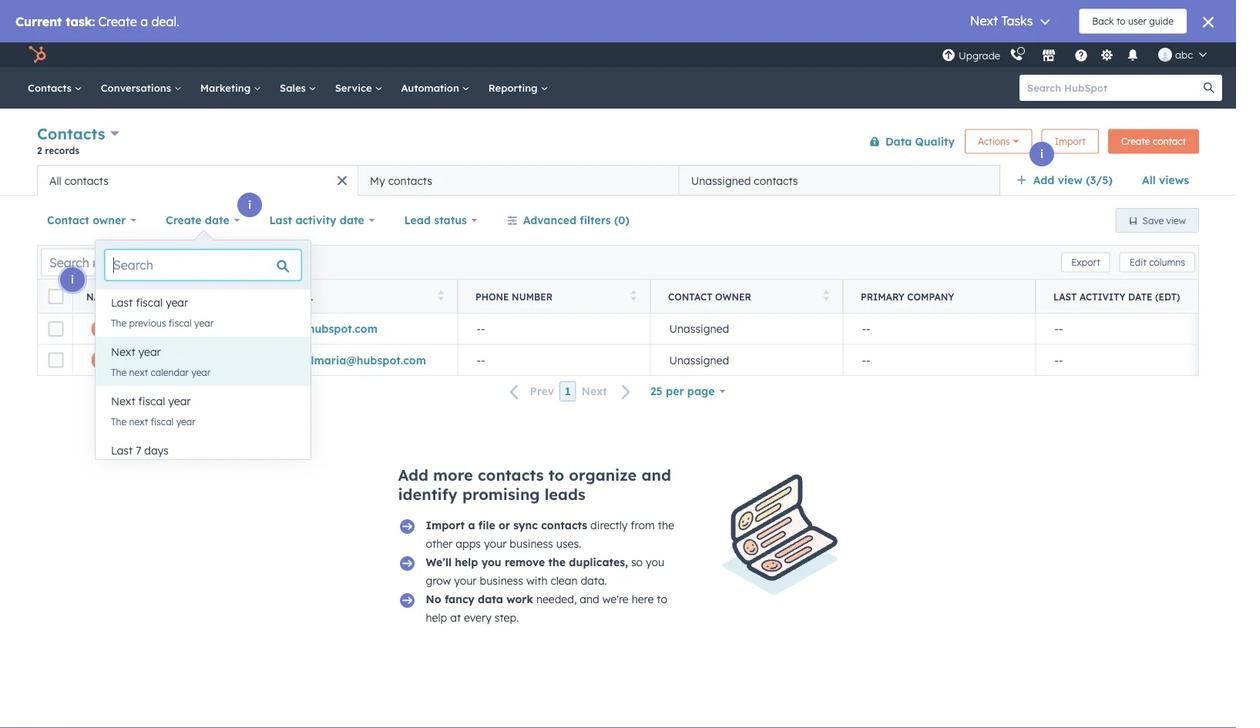 Task type: locate. For each thing, give the bounding box(es) containing it.
-- button up prev
[[458, 345, 651, 375]]

contact owner
[[47, 214, 126, 227], [668, 291, 752, 303]]

contacts inside popup button
[[37, 124, 105, 143]]

the inside directly from the other apps your business uses.
[[658, 519, 674, 532]]

the down brian at the top left of the page
[[111, 367, 127, 378]]

0 horizontal spatial to
[[549, 466, 564, 485]]

1 horizontal spatial import
[[1055, 136, 1086, 147]]

contact) down bh@hubspot.com
[[251, 353, 297, 367]]

0 horizontal spatial add
[[398, 466, 429, 485]]

unassigned for bh@hubspot.com
[[670, 322, 729, 336]]

press to sort. image for email
[[438, 290, 444, 301]]

you right so
[[646, 556, 665, 569]]

-- button for emailmaria@hubspot.com
[[458, 345, 651, 375]]

1 vertical spatial import
[[426, 519, 465, 532]]

1 horizontal spatial help
[[455, 556, 478, 569]]

brian halligan (sample contact) link
[[119, 322, 295, 336]]

-- button down number
[[458, 314, 651, 345]]

2 press to sort. image from the left
[[438, 290, 444, 301]]

0 horizontal spatial you
[[482, 556, 502, 569]]

all left views
[[1143, 173, 1156, 187]]

1 horizontal spatial i
[[248, 198, 251, 212]]

step.
[[495, 611, 519, 625]]

email
[[283, 291, 313, 303]]

the up last 7 days
[[111, 416, 127, 427]]

create down all contacts button
[[166, 214, 202, 227]]

lead status
[[404, 214, 467, 227]]

contacts up the records
[[37, 124, 105, 143]]

2 press to sort. element from the left
[[438, 290, 444, 303]]

2 -- button from the top
[[458, 345, 651, 375]]

with
[[526, 574, 548, 588]]

views
[[1160, 173, 1190, 187]]

press to sort. element
[[246, 290, 251, 303], [438, 290, 444, 303], [631, 290, 637, 303], [824, 290, 830, 303]]

i up add view (3/5) 'popup button'
[[1041, 147, 1044, 161]]

contact) for emailmaria@hubspot.com
[[251, 353, 297, 367]]

view for add
[[1058, 173, 1083, 187]]

the left the previous
[[111, 317, 127, 329]]

1 date from the left
[[205, 214, 229, 227]]

import for import a file or sync contacts
[[426, 519, 465, 532]]

import inside button
[[1055, 136, 1086, 147]]

0 vertical spatial the
[[111, 317, 127, 329]]

0 horizontal spatial view
[[1058, 173, 1083, 187]]

all views link
[[1132, 165, 1200, 196]]

add
[[1034, 173, 1055, 187], [398, 466, 429, 485]]

business up data
[[480, 574, 523, 588]]

contacts link
[[19, 67, 92, 109]]

press to sort. element for email
[[438, 290, 444, 303]]

1 horizontal spatial add
[[1034, 173, 1055, 187]]

directly
[[591, 519, 628, 532]]

0 horizontal spatial date
[[205, 214, 229, 227]]

marketing link
[[191, 67, 271, 109]]

1 horizontal spatial and
[[642, 466, 671, 485]]

advanced filters (0)
[[523, 214, 630, 227]]

owner
[[93, 214, 126, 227], [715, 291, 752, 303]]

maria johnson (sample contact)
[[119, 353, 297, 367]]

2 vertical spatial the
[[111, 416, 127, 427]]

next up 7
[[129, 416, 148, 427]]

view left (3/5)
[[1058, 173, 1083, 187]]

the inside next fiscal year the next fiscal year
[[111, 416, 127, 427]]

(sample
[[201, 322, 245, 336], [203, 353, 247, 367]]

data.
[[581, 574, 607, 588]]

0 vertical spatial contact
[[47, 214, 89, 227]]

unassigned
[[691, 174, 751, 187], [670, 322, 729, 336], [670, 353, 729, 367]]

0 horizontal spatial contact owner
[[47, 214, 126, 227]]

1 vertical spatial your
[[454, 574, 477, 588]]

and inside needed, and we're here to help at every step.
[[580, 593, 600, 606]]

i button right create date
[[237, 193, 262, 217]]

your down file
[[484, 537, 507, 551]]

1 vertical spatial i
[[248, 198, 251, 212]]

0 horizontal spatial i
[[71, 273, 74, 286]]

add more contacts to organize and identify promising leads
[[398, 466, 671, 504]]

and inside "add more contacts to organize and identify promising leads"
[[642, 466, 671, 485]]

all for all views
[[1143, 173, 1156, 187]]

help down 'apps'
[[455, 556, 478, 569]]

date right activity
[[340, 214, 364, 227]]

import for import
[[1055, 136, 1086, 147]]

0 vertical spatial contacts
[[28, 81, 75, 94]]

view right the save
[[1167, 215, 1187, 226]]

last for last fiscal year the previous fiscal year
[[111, 296, 133, 310]]

0 vertical spatial and
[[642, 466, 671, 485]]

sync
[[514, 519, 538, 532]]

add left more
[[398, 466, 429, 485]]

0 vertical spatial your
[[484, 537, 507, 551]]

1 vertical spatial next
[[129, 416, 148, 427]]

1 vertical spatial add
[[398, 466, 429, 485]]

list box containing last fiscal year
[[96, 288, 311, 485]]

next
[[129, 367, 148, 378], [129, 416, 148, 427]]

next down maria
[[111, 395, 135, 408]]

1 vertical spatial contact owner
[[668, 291, 752, 303]]

import
[[1055, 136, 1086, 147], [426, 519, 465, 532]]

add view (3/5) button
[[1007, 165, 1132, 196]]

and up from at the bottom right of the page
[[642, 466, 671, 485]]

brian halligan (sample contact)
[[119, 322, 295, 336]]

view inside 'popup button'
[[1058, 173, 1083, 187]]

date down all contacts button
[[205, 214, 229, 227]]

0 horizontal spatial your
[[454, 574, 477, 588]]

1 vertical spatial business
[[480, 574, 523, 588]]

last 7 days button
[[96, 436, 311, 466]]

identify
[[398, 485, 458, 504]]

save
[[1143, 215, 1164, 226]]

3 press to sort. image from the left
[[824, 290, 830, 301]]

the inside next year the next calendar year
[[111, 367, 127, 378]]

0 vertical spatial create
[[1122, 136, 1151, 147]]

last inside last fiscal year the previous fiscal year
[[111, 296, 133, 310]]

25 per page button
[[641, 376, 736, 407]]

2 all from the left
[[49, 174, 61, 187]]

-- button for bh@hubspot.com
[[458, 314, 651, 345]]

2 unassigned button from the top
[[651, 345, 843, 375]]

import up other
[[426, 519, 465, 532]]

1 vertical spatial contact)
[[251, 353, 297, 367]]

leads
[[545, 485, 586, 504]]

0 horizontal spatial contact
[[47, 214, 89, 227]]

-- button
[[458, 314, 651, 345], [458, 345, 651, 375]]

0 vertical spatial add
[[1034, 173, 1055, 187]]

1 vertical spatial unassigned
[[670, 322, 729, 336]]

2 vertical spatial i
[[71, 273, 74, 286]]

unassigned button for bh@hubspot.com
[[651, 314, 843, 345]]

1 horizontal spatial owner
[[715, 291, 752, 303]]

view inside button
[[1167, 215, 1187, 226]]

number
[[512, 291, 553, 303]]

add view (3/5)
[[1034, 173, 1113, 187]]

1 you from the left
[[482, 556, 502, 569]]

0 vertical spatial unassigned
[[691, 174, 751, 187]]

add for add more contacts to organize and identify promising leads
[[398, 466, 429, 485]]

2 vertical spatial unassigned
[[670, 353, 729, 367]]

view
[[1058, 173, 1083, 187], [1167, 215, 1187, 226]]

2 horizontal spatial i
[[1041, 147, 1044, 161]]

hubspot image
[[28, 45, 46, 64]]

next down brian at the top left of the page
[[111, 345, 135, 359]]

press to sort. image left email
[[246, 290, 251, 301]]

1 horizontal spatial all
[[1143, 173, 1156, 187]]

records
[[45, 145, 79, 156]]

3 press to sort. element from the left
[[631, 290, 637, 303]]

to left organize
[[549, 466, 564, 485]]

activity
[[1080, 291, 1126, 303]]

0 horizontal spatial help
[[426, 611, 447, 625]]

we're
[[603, 593, 629, 606]]

data
[[886, 135, 912, 148]]

(sample for johnson
[[203, 353, 247, 367]]

add inside 'popup button'
[[1034, 173, 1055, 187]]

upgrade image
[[942, 49, 956, 63]]

0 horizontal spatial import
[[426, 519, 465, 532]]

quality
[[916, 135, 955, 148]]

1 the from the top
[[111, 317, 127, 329]]

next
[[111, 345, 135, 359], [582, 385, 607, 398], [111, 395, 135, 408]]

settings image
[[1101, 49, 1114, 63]]

all for all contacts
[[49, 174, 61, 187]]

add for add view (3/5)
[[1034, 173, 1055, 187]]

to inside needed, and we're here to help at every step.
[[657, 593, 668, 606]]

next inside next year the next calendar year
[[111, 345, 135, 359]]

needed, and we're here to help at every step.
[[426, 593, 668, 625]]

1 horizontal spatial the
[[658, 519, 674, 532]]

bh@hubspot.com
[[284, 322, 378, 336]]

work
[[507, 593, 533, 606]]

1 vertical spatial contact
[[668, 291, 713, 303]]

other
[[426, 537, 453, 551]]

create for create date
[[166, 214, 202, 227]]

all inside button
[[49, 174, 61, 187]]

every
[[464, 611, 492, 625]]

0 horizontal spatial all
[[49, 174, 61, 187]]

next inside next fiscal year the next fiscal year
[[111, 395, 135, 408]]

contact) down email
[[249, 322, 295, 336]]

1 horizontal spatial contact
[[668, 291, 713, 303]]

1 vertical spatial create
[[166, 214, 202, 227]]

1 vertical spatial view
[[1167, 215, 1187, 226]]

3 the from the top
[[111, 416, 127, 427]]

johnson
[[154, 353, 200, 367]]

unassigned inside button
[[691, 174, 751, 187]]

1 vertical spatial and
[[580, 593, 600, 606]]

1 horizontal spatial i button
[[237, 193, 262, 217]]

0 vertical spatial (sample
[[201, 322, 245, 336]]

calendar
[[151, 367, 189, 378]]

1 vertical spatial contacts
[[37, 124, 105, 143]]

2 vertical spatial i button
[[60, 268, 85, 292]]

0 vertical spatial next
[[129, 367, 148, 378]]

next left calendar
[[129, 367, 148, 378]]

create inside button
[[1122, 136, 1151, 147]]

you
[[482, 556, 502, 569], [646, 556, 665, 569]]

all down 2 records
[[49, 174, 61, 187]]

i down all contacts button
[[248, 198, 251, 212]]

2 horizontal spatial press to sort. image
[[824, 290, 830, 301]]

we'll help you remove the duplicates,
[[426, 556, 628, 569]]

list box
[[96, 288, 311, 485]]

bh@hubspot.com button
[[265, 314, 458, 345]]

0 horizontal spatial the
[[549, 556, 566, 569]]

1 horizontal spatial view
[[1167, 215, 1187, 226]]

create left contact
[[1122, 136, 1151, 147]]

0 vertical spatial business
[[510, 537, 553, 551]]

so
[[631, 556, 643, 569]]

i down contact owner popup button
[[71, 273, 74, 286]]

abc
[[1176, 48, 1193, 61]]

4 press to sort. element from the left
[[824, 290, 830, 303]]

year down brian at the top left of the page
[[138, 345, 161, 359]]

help image
[[1075, 49, 1089, 63]]

your up fancy
[[454, 574, 477, 588]]

1 horizontal spatial create
[[1122, 136, 1151, 147]]

1 all from the left
[[1143, 173, 1156, 187]]

press to sort. image left phone
[[438, 290, 444, 301]]

file
[[479, 519, 495, 532]]

last inside last activity date popup button
[[269, 214, 292, 227]]

press to sort. image
[[246, 290, 251, 301], [438, 290, 444, 301], [824, 290, 830, 301]]

0 vertical spatial owner
[[93, 214, 126, 227]]

help down the no on the bottom of page
[[426, 611, 447, 625]]

import up add view (3/5) on the top right of page
[[1055, 136, 1086, 147]]

1 -- button from the top
[[458, 314, 651, 345]]

i
[[1041, 147, 1044, 161], [248, 198, 251, 212], [71, 273, 74, 286]]

1 horizontal spatial press to sort. image
[[438, 290, 444, 301]]

2 you from the left
[[646, 556, 665, 569]]

1 vertical spatial the
[[111, 367, 127, 378]]

more
[[433, 466, 473, 485]]

help button
[[1069, 42, 1095, 67]]

1 horizontal spatial your
[[484, 537, 507, 551]]

we'll
[[426, 556, 452, 569]]

(sample down brian halligan (sample contact)
[[203, 353, 247, 367]]

the
[[658, 519, 674, 532], [549, 556, 566, 569]]

(sample up next year button
[[201, 322, 245, 336]]

contact owner right press to sort. image
[[668, 291, 752, 303]]

press to sort. element for contact owner
[[824, 290, 830, 303]]

1 vertical spatial to
[[657, 593, 668, 606]]

contact owner down the all contacts
[[47, 214, 126, 227]]

1 horizontal spatial you
[[646, 556, 665, 569]]

activity
[[296, 214, 337, 227]]

0 horizontal spatial press to sort. image
[[246, 290, 251, 301]]

(sample for halligan
[[201, 322, 245, 336]]

data quality button
[[860, 126, 956, 157]]

add inside "add more contacts to organize and identify promising leads"
[[398, 466, 429, 485]]

date inside last activity date popup button
[[340, 214, 364, 227]]

promising
[[462, 485, 540, 504]]

0 vertical spatial import
[[1055, 136, 1086, 147]]

last inside last 7 days button
[[111, 444, 133, 458]]

the inside last fiscal year the previous fiscal year
[[111, 317, 127, 329]]

create inside dropdown button
[[166, 214, 202, 227]]

0 vertical spatial contact owner
[[47, 214, 126, 227]]

0 horizontal spatial create
[[166, 214, 202, 227]]

add down import button
[[1034, 173, 1055, 187]]

next for next fiscal year the next fiscal year
[[111, 395, 135, 408]]

1 vertical spatial (sample
[[203, 353, 247, 367]]

0 vertical spatial contact)
[[249, 322, 295, 336]]

last activity date
[[269, 214, 364, 227]]

i button up add view (3/5) on the top right of page
[[1030, 142, 1055, 167]]

business up we'll help you remove the duplicates,
[[510, 537, 553, 551]]

0 horizontal spatial owner
[[93, 214, 126, 227]]

business
[[510, 537, 553, 551], [480, 574, 523, 588]]

0 vertical spatial i button
[[1030, 142, 1055, 167]]

per
[[666, 385, 684, 398]]

to inside "add more contacts to organize and identify promising leads"
[[549, 466, 564, 485]]

date
[[205, 214, 229, 227], [340, 214, 364, 227]]

your
[[484, 537, 507, 551], [454, 574, 477, 588]]

press to sort. image left primary
[[824, 290, 830, 301]]

0 vertical spatial view
[[1058, 173, 1083, 187]]

and down data.
[[580, 593, 600, 606]]

the up clean
[[549, 556, 566, 569]]

page
[[688, 385, 715, 398]]

contact right press to sort. image
[[668, 291, 713, 303]]

contact down the all contacts
[[47, 214, 89, 227]]

1 press to sort. image from the left
[[246, 290, 251, 301]]

service link
[[326, 67, 392, 109]]

Search name, phone, email addresses, or company search field
[[41, 249, 223, 276]]

the right from at the bottom right of the page
[[658, 519, 674, 532]]

save view
[[1143, 215, 1187, 226]]

next button
[[576, 382, 641, 402]]

you left remove
[[482, 556, 502, 569]]

0 horizontal spatial and
[[580, 593, 600, 606]]

bh@hubspot.com link
[[284, 322, 378, 336]]

contact) for bh@hubspot.com
[[249, 322, 295, 336]]

1 vertical spatial help
[[426, 611, 447, 625]]

menu
[[941, 42, 1218, 67]]

1 horizontal spatial date
[[340, 214, 364, 227]]

1 next from the top
[[129, 367, 148, 378]]

0 vertical spatial to
[[549, 466, 564, 485]]

unassigned button
[[651, 314, 843, 345], [651, 345, 843, 375]]

edit columns button
[[1120, 252, 1196, 273]]

1 unassigned button from the top
[[651, 314, 843, 345]]

business inside so you grow your business with clean data.
[[480, 574, 523, 588]]

next right 1 button
[[582, 385, 607, 398]]

1 horizontal spatial to
[[657, 593, 668, 606]]

owner inside popup button
[[93, 214, 126, 227]]

last activity date button
[[259, 205, 385, 236]]

date inside create date dropdown button
[[205, 214, 229, 227]]

i button left name
[[60, 268, 85, 292]]

to right 'here'
[[657, 593, 668, 606]]

contacts inside "add more contacts to organize and identify promising leads"
[[478, 466, 544, 485]]

1 vertical spatial owner
[[715, 291, 752, 303]]

create for create contact
[[1122, 136, 1151, 147]]

gary orlando image
[[1159, 48, 1173, 62]]

0 vertical spatial help
[[455, 556, 478, 569]]

contacts down hubspot link
[[28, 81, 75, 94]]

2 date from the left
[[340, 214, 364, 227]]

2 the from the top
[[111, 367, 127, 378]]

1 vertical spatial the
[[549, 556, 566, 569]]

0 vertical spatial the
[[658, 519, 674, 532]]

2 next from the top
[[129, 416, 148, 427]]

automation link
[[392, 67, 479, 109]]

next inside next button
[[582, 385, 607, 398]]

1 vertical spatial i button
[[237, 193, 262, 217]]

view for save
[[1167, 215, 1187, 226]]



Task type: vqa. For each thing, say whether or not it's contained in the screenshot.
Chat conversation average time to close by rep ELEMENT
no



Task type: describe. For each thing, give the bounding box(es) containing it.
no
[[426, 593, 441, 606]]

conversations link
[[92, 67, 191, 109]]

7
[[136, 444, 141, 458]]

marketplaces button
[[1033, 42, 1066, 67]]

calling icon button
[[1004, 45, 1030, 65]]

search image
[[1204, 82, 1215, 93]]

create contact button
[[1109, 129, 1200, 154]]

contact owner inside popup button
[[47, 214, 126, 227]]

your inside directly from the other apps your business uses.
[[484, 537, 507, 551]]

primary company
[[861, 291, 955, 303]]

unassigned contacts
[[691, 174, 798, 187]]

import a file or sync contacts
[[426, 519, 588, 532]]

primary company column header
[[843, 280, 1037, 314]]

next inside next fiscal year the next fiscal year
[[129, 416, 148, 427]]

last fiscal year the previous fiscal year
[[111, 296, 214, 329]]

date
[[1129, 291, 1153, 303]]

last activity date (edt)
[[1054, 291, 1181, 303]]

remove
[[505, 556, 545, 569]]

fancy
[[445, 593, 475, 606]]

2 horizontal spatial i button
[[1030, 142, 1055, 167]]

press to sort. image for contact owner
[[824, 290, 830, 301]]

contact inside popup button
[[47, 214, 89, 227]]

25
[[651, 385, 663, 398]]

(3/5)
[[1086, 173, 1113, 187]]

contacts button
[[37, 123, 120, 145]]

notifications image
[[1126, 49, 1140, 63]]

1 press to sort. element from the left
[[246, 290, 251, 303]]

your inside so you grow your business with clean data.
[[454, 574, 477, 588]]

business inside directly from the other apps your business uses.
[[510, 537, 553, 551]]

2 records
[[37, 145, 79, 156]]

maria
[[119, 353, 151, 367]]

the for last fiscal year
[[111, 317, 127, 329]]

last for last activity date (edt)
[[1054, 291, 1077, 303]]

contacts for my contacts
[[388, 174, 433, 187]]

year down calendar
[[168, 395, 191, 408]]

contact owner button
[[37, 205, 147, 236]]

0 horizontal spatial i button
[[60, 268, 85, 292]]

directly from the other apps your business uses.
[[426, 519, 674, 551]]

no fancy data work
[[426, 593, 533, 606]]

contact
[[1153, 136, 1187, 147]]

primary
[[861, 291, 905, 303]]

search button
[[1197, 75, 1223, 101]]

next for next
[[582, 385, 607, 398]]

menu containing abc
[[941, 42, 1218, 67]]

1 horizontal spatial contact owner
[[668, 291, 752, 303]]

upgrade
[[959, 49, 1001, 62]]

2
[[37, 145, 42, 156]]

edit
[[1130, 257, 1147, 268]]

all contacts
[[49, 174, 109, 187]]

the for next fiscal year
[[111, 416, 127, 427]]

automation
[[401, 81, 462, 94]]

here
[[632, 593, 654, 606]]

needed,
[[536, 593, 577, 606]]

next year button
[[96, 337, 311, 368]]

service
[[335, 81, 375, 94]]

Search search field
[[105, 250, 302, 281]]

my contacts
[[370, 174, 433, 187]]

last for last activity date
[[269, 214, 292, 227]]

you inside so you grow your business with clean data.
[[646, 556, 665, 569]]

duplicates,
[[569, 556, 628, 569]]

name
[[86, 291, 114, 303]]

data quality
[[886, 135, 955, 148]]

next for next year the next calendar year
[[111, 345, 135, 359]]

abc button
[[1150, 42, 1217, 67]]

previous
[[129, 317, 166, 329]]

lead status button
[[394, 205, 488, 236]]

grow
[[426, 574, 451, 588]]

contacts for unassigned contacts
[[754, 174, 798, 187]]

export button
[[1062, 252, 1111, 273]]

apps
[[456, 537, 481, 551]]

clean
[[551, 574, 578, 588]]

1
[[565, 385, 571, 398]]

conversations
[[101, 81, 174, 94]]

emailmaria@hubspot.com link
[[284, 353, 426, 367]]

next fiscal year the next fiscal year
[[111, 395, 196, 427]]

press to sort. element for phone number
[[631, 290, 637, 303]]

company
[[908, 291, 955, 303]]

marketplaces image
[[1042, 49, 1056, 63]]

emailmaria@hubspot.com button
[[265, 345, 458, 375]]

last for last 7 days
[[111, 444, 133, 458]]

halligan
[[152, 322, 197, 336]]

hubspot link
[[19, 45, 58, 64]]

sales
[[280, 81, 309, 94]]

all views
[[1143, 173, 1190, 187]]

contacts banner
[[37, 121, 1200, 165]]

my
[[370, 174, 385, 187]]

actions
[[978, 136, 1011, 147]]

Search HubSpot search field
[[1020, 75, 1209, 101]]

status
[[434, 214, 467, 227]]

unassigned for emailmaria@hubspot.com
[[670, 353, 729, 367]]

year up next fiscal year button
[[191, 367, 211, 378]]

phone number
[[476, 291, 553, 303]]

last fiscal year button
[[96, 288, 311, 318]]

create date
[[166, 214, 229, 227]]

next inside next year the next calendar year
[[129, 367, 148, 378]]

0 vertical spatial i
[[1041, 147, 1044, 161]]

days
[[144, 444, 169, 458]]

year up halligan
[[166, 296, 188, 310]]

press to sort. image
[[631, 290, 637, 301]]

actions button
[[965, 129, 1033, 154]]

pagination navigation
[[501, 381, 641, 402]]

next year the next calendar year
[[111, 345, 211, 378]]

unassigned button for emailmaria@hubspot.com
[[651, 345, 843, 375]]

columns
[[1150, 257, 1186, 268]]

filters
[[580, 214, 611, 227]]

calling icon image
[[1010, 48, 1024, 62]]

settings link
[[1098, 47, 1117, 63]]

advanced
[[523, 214, 577, 227]]

advanced filters (0) button
[[497, 205, 640, 236]]

unassigned contacts button
[[679, 165, 1001, 196]]

sales link
[[271, 67, 326, 109]]

contacts for all contacts
[[64, 174, 109, 187]]

all contacts button
[[37, 165, 358, 196]]

reporting link
[[479, 67, 558, 109]]

help inside needed, and we're here to help at every step.
[[426, 611, 447, 625]]

1 button
[[560, 382, 576, 402]]

data
[[478, 593, 503, 606]]

create date button
[[156, 205, 250, 236]]

year up next year button
[[194, 317, 214, 329]]

year up last 7 days button
[[176, 416, 196, 427]]



